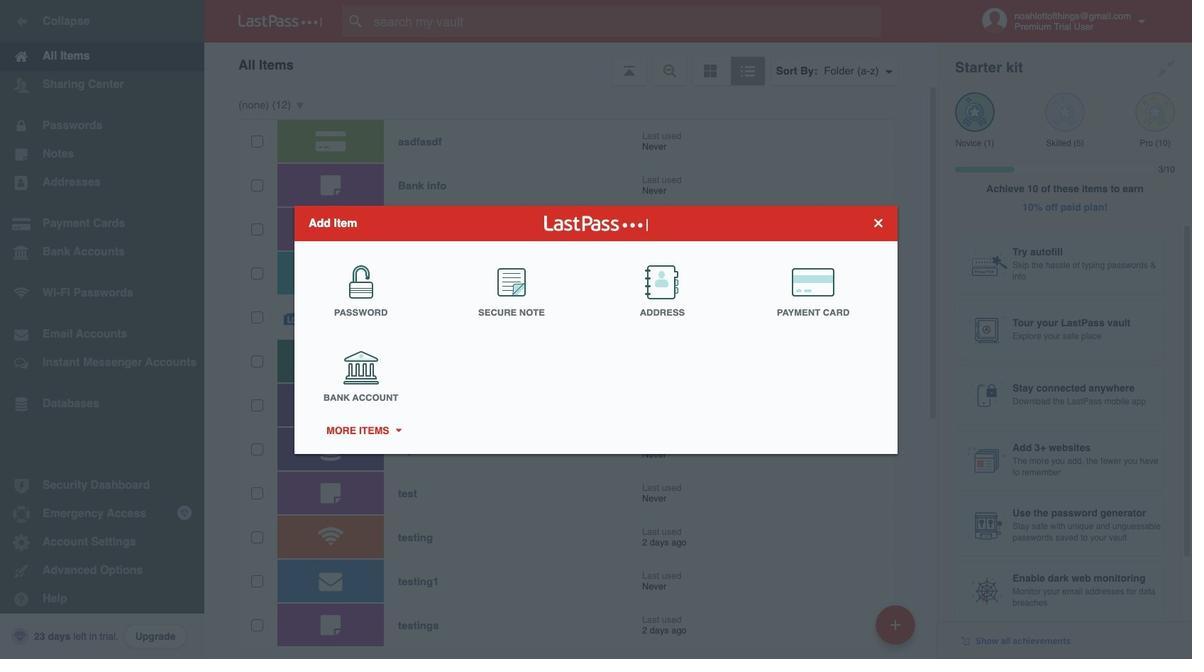 Task type: locate. For each thing, give the bounding box(es) containing it.
caret right image
[[393, 429, 403, 432]]

dialog
[[295, 206, 898, 454]]

lastpass image
[[239, 15, 322, 28]]

search my vault text field
[[342, 6, 909, 37]]



Task type: vqa. For each thing, say whether or not it's contained in the screenshot.
password field
no



Task type: describe. For each thing, give the bounding box(es) containing it.
new item navigation
[[871, 601, 924, 660]]

vault options navigation
[[204, 43, 939, 85]]

main navigation navigation
[[0, 0, 204, 660]]

new item image
[[891, 620, 901, 630]]

Search search field
[[342, 6, 909, 37]]



